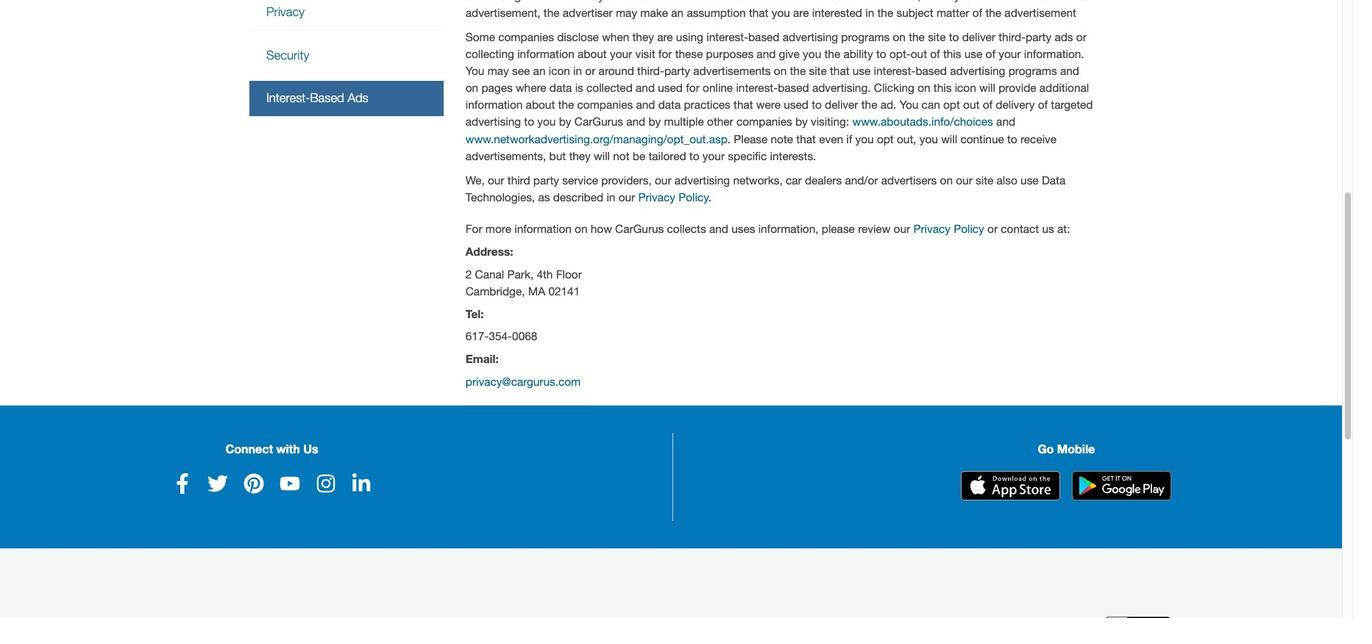 Task type: locate. For each thing, give the bounding box(es) containing it.
0 horizontal spatial your
[[610, 47, 632, 60]]

1 vertical spatial this
[[934, 81, 952, 94]]

based up give
[[749, 30, 780, 43]]

0 horizontal spatial will
[[594, 149, 610, 162]]

information down as
[[515, 222, 572, 236]]

1 horizontal spatial they
[[633, 30, 654, 43]]

interest- up purposes
[[707, 30, 749, 43]]

you right ad.
[[900, 98, 919, 111]]

your left specific
[[703, 149, 725, 162]]

data up multiple
[[658, 98, 681, 111]]

interest-
[[707, 30, 749, 43], [874, 64, 916, 77], [736, 81, 778, 94]]

more
[[486, 222, 511, 236]]

youtube image
[[280, 474, 300, 495]]

0 vertical spatial opt
[[944, 98, 960, 111]]

to left receive
[[1008, 132, 1018, 145]]

menu
[[249, 0, 444, 117]]

are
[[657, 30, 673, 43]]

0 horizontal spatial that
[[734, 98, 753, 111]]

opt-
[[890, 47, 911, 60]]

2 by from the left
[[649, 115, 661, 128]]

1 vertical spatial privacy
[[639, 191, 676, 204]]

about down where
[[526, 98, 555, 111]]

connect with us
[[226, 442, 318, 456]]

privacy for privacy
[[266, 5, 305, 19]]

advertisers
[[882, 174, 937, 187]]

0 vertical spatial privacy policy link
[[639, 191, 709, 204]]

privacy down providers,
[[639, 191, 676, 204]]

2 vertical spatial information
[[515, 222, 572, 236]]

on inside "we, our third party service providers, our advertising networks, car dealers and/or advertisers on our site also use data technologies, as described in our"
[[940, 174, 953, 187]]

advertising up give
[[783, 30, 838, 43]]

opt
[[944, 98, 960, 111], [877, 132, 894, 145]]

opt right can
[[944, 98, 960, 111]]

1 vertical spatial data
[[658, 98, 681, 111]]

0 vertical spatial out
[[911, 47, 927, 60]]

1 horizontal spatial out
[[964, 98, 980, 111]]

0 horizontal spatial privacy
[[266, 5, 305, 19]]

disclose
[[557, 30, 599, 43]]

use up icon on the top right of the page
[[965, 47, 983, 60]]

for more information on how cargurus collects and uses information, please review our privacy policy or contact us at:
[[466, 222, 1071, 236]]

park,
[[507, 268, 534, 281]]

companies
[[498, 30, 554, 43], [577, 98, 633, 111], [737, 115, 792, 128]]

they up visit
[[633, 30, 654, 43]]

1 vertical spatial opt
[[877, 132, 894, 145]]

2 vertical spatial or
[[988, 222, 998, 236]]

0 vertical spatial site
[[928, 30, 946, 43]]

dealers
[[805, 174, 842, 187]]

deliver
[[962, 30, 996, 43], [825, 98, 859, 111]]

review
[[858, 222, 891, 236]]

out up 'clicking'
[[911, 47, 927, 60]]

0 horizontal spatial site
[[809, 64, 827, 77]]

advertising
[[783, 30, 838, 43], [950, 64, 1006, 77], [466, 115, 521, 128], [675, 174, 730, 187]]

cargurus right how
[[615, 222, 664, 236]]

you right give
[[803, 47, 822, 60]]

based up were
[[778, 81, 809, 94]]

companies up see
[[498, 30, 554, 43]]

information
[[518, 47, 575, 60], [466, 98, 523, 111], [515, 222, 572, 236]]

1 horizontal spatial .
[[728, 132, 731, 145]]

1 horizontal spatial programs
[[1009, 64, 1057, 77]]

0 vertical spatial data
[[550, 81, 572, 94]]

third- down visit
[[637, 64, 665, 77]]

on right advertisers
[[940, 174, 953, 187]]

0 horizontal spatial privacy policy link
[[639, 191, 709, 204]]

interest- up were
[[736, 81, 778, 94]]

1 horizontal spatial your
[[703, 149, 725, 162]]

when
[[602, 30, 629, 43]]

floor
[[556, 268, 582, 281]]

2 horizontal spatial that
[[830, 64, 850, 77]]

party up as
[[534, 174, 559, 187]]

used up multiple
[[658, 81, 683, 94]]

privacy policy .
[[639, 191, 712, 204]]

0 horizontal spatial party
[[534, 174, 559, 187]]

that up the advertising.
[[830, 64, 850, 77]]

on
[[893, 30, 906, 43], [774, 64, 787, 77], [466, 81, 479, 94], [918, 81, 931, 94], [940, 174, 953, 187], [575, 222, 588, 236]]

by up but
[[559, 115, 572, 128]]

1 horizontal spatial opt
[[944, 98, 960, 111]]

privacy up security
[[266, 5, 305, 19]]

0 horizontal spatial policy
[[679, 191, 709, 204]]

privacy down advertisers
[[914, 222, 951, 236]]

2 horizontal spatial use
[[1021, 174, 1039, 187]]

this up can
[[934, 81, 952, 94]]

on down give
[[774, 64, 787, 77]]

1 vertical spatial you
[[900, 98, 919, 111]]

even
[[819, 132, 843, 145]]

0 horizontal spatial or
[[585, 64, 596, 77]]

third-
[[999, 30, 1026, 43], [637, 64, 665, 77]]

policy up collects
[[679, 191, 709, 204]]

they
[[633, 30, 654, 43], [569, 149, 591, 162]]

about down disclose
[[578, 47, 607, 60]]

1 horizontal spatial by
[[649, 115, 661, 128]]

1 vertical spatial will
[[942, 132, 958, 145]]

of
[[931, 47, 940, 60], [986, 47, 996, 60], [983, 98, 993, 111], [1038, 98, 1048, 111]]

using
[[676, 30, 704, 43]]

online
[[703, 81, 733, 94]]

1 vertical spatial for
[[686, 81, 700, 94]]

or right ads
[[1077, 30, 1087, 43]]

1 vertical spatial used
[[784, 98, 809, 111]]

privacy
[[266, 5, 305, 19], [639, 191, 676, 204], [914, 222, 951, 236]]

1 vertical spatial use
[[853, 64, 871, 77]]

3 by from the left
[[796, 115, 808, 128]]

0 vertical spatial will
[[980, 81, 996, 94]]

0 horizontal spatial opt
[[877, 132, 894, 145]]

about
[[578, 47, 607, 60], [526, 98, 555, 111]]

by left multiple
[[649, 115, 661, 128]]

2 horizontal spatial by
[[796, 115, 808, 128]]

email:
[[466, 353, 499, 366]]

companies down were
[[737, 115, 792, 128]]

2 vertical spatial use
[[1021, 174, 1039, 187]]

or left contact
[[988, 222, 998, 236]]

programs up ability
[[842, 30, 890, 43]]

1 vertical spatial they
[[569, 149, 591, 162]]

0 vertical spatial they
[[633, 30, 654, 43]]

used
[[658, 81, 683, 94], [784, 98, 809, 111]]

will down the www.networkadvertising.org/managing/opt_out.asp
[[594, 149, 610, 162]]

providers,
[[602, 174, 652, 187]]

service
[[562, 174, 598, 187]]

an
[[533, 64, 546, 77]]

data down icon in
[[550, 81, 572, 94]]

0 vertical spatial programs
[[842, 30, 890, 43]]

1 horizontal spatial you
[[900, 98, 919, 111]]

0 horizontal spatial data
[[550, 81, 572, 94]]

based
[[749, 30, 780, 43], [916, 64, 947, 77], [778, 81, 809, 94]]

this up icon on the top right of the page
[[944, 47, 962, 60]]

to down where
[[524, 115, 534, 128]]

but
[[549, 149, 566, 162]]

our up privacy policy . on the top of the page
[[655, 174, 672, 187]]

use down ability
[[853, 64, 871, 77]]

purposes
[[706, 47, 754, 60]]

advertising inside "we, our third party service providers, our advertising networks, car dealers and/or advertisers on our site also use data technologies, as described in our"
[[675, 174, 730, 187]]

policy left contact
[[954, 222, 985, 236]]

0 vertical spatial based
[[749, 30, 780, 43]]

advertising up icon on the top right of the page
[[950, 64, 1006, 77]]

they right but
[[569, 149, 591, 162]]

and/or
[[845, 174, 878, 187]]

0 vertical spatial used
[[658, 81, 683, 94]]

we, our third party service providers, our advertising networks, car dealers and/or advertisers on our site also use data technologies, as described in our
[[466, 174, 1066, 204]]

go mobile
[[1038, 442, 1095, 456]]

2 vertical spatial will
[[594, 149, 610, 162]]

2 vertical spatial site
[[976, 174, 994, 187]]

may
[[488, 64, 509, 77]]

1 horizontal spatial or
[[988, 222, 998, 236]]

0 vertical spatial use
[[965, 47, 983, 60]]

and
[[757, 47, 776, 60], [1061, 64, 1080, 77], [636, 81, 655, 94], [636, 98, 655, 111], [627, 115, 646, 128], [997, 115, 1016, 128], [709, 222, 729, 236]]

0 vertical spatial policy
[[679, 191, 709, 204]]

site up the advertising.
[[809, 64, 827, 77]]

note
[[771, 132, 793, 145]]

the down icon in
[[558, 98, 574, 111]]

pages
[[482, 81, 513, 94]]

our up technologies,
[[488, 174, 505, 187]]

1 horizontal spatial companies
[[577, 98, 633, 111]]

to up icon on the top right of the page
[[949, 30, 959, 43]]

some
[[466, 30, 495, 43]]

0 vertical spatial .
[[728, 132, 731, 145]]

information up an
[[518, 47, 575, 60]]

or right icon in
[[585, 64, 596, 77]]

facebook image
[[172, 474, 193, 495]]

1 vertical spatial based
[[916, 64, 947, 77]]

information down pages
[[466, 98, 523, 111]]

2 horizontal spatial site
[[976, 174, 994, 187]]

site up can
[[928, 30, 946, 43]]

privacy inside privacy link
[[266, 5, 305, 19]]

0 vertical spatial privacy
[[266, 5, 305, 19]]

by left visiting:
[[796, 115, 808, 128]]

that inside . please note that even if you opt out, you will continue to receive advertisements, but they will not be tailored to your specific interests.
[[797, 132, 816, 145]]

icon
[[955, 81, 977, 94]]

canal
[[475, 268, 504, 281]]

your up "provide"
[[999, 47, 1021, 60]]

party up the information.
[[1026, 30, 1052, 43]]

for down are
[[659, 47, 672, 60]]

1 vertical spatial policy
[[954, 222, 985, 236]]

use
[[965, 47, 983, 60], [853, 64, 871, 77], [1021, 174, 1039, 187]]

cargurus
[[575, 115, 623, 128], [615, 222, 664, 236]]

1 vertical spatial deliver
[[825, 98, 859, 111]]

third- up the information.
[[999, 30, 1026, 43]]

1 vertical spatial about
[[526, 98, 555, 111]]

you right if on the top
[[856, 132, 874, 145]]

party down these
[[665, 64, 690, 77]]

1 horizontal spatial that
[[797, 132, 816, 145]]

interest- up 'clicking'
[[874, 64, 916, 77]]

1 horizontal spatial privacy
[[639, 191, 676, 204]]

you down collecting
[[466, 64, 485, 77]]

out down icon on the top right of the page
[[964, 98, 980, 111]]

2 vertical spatial privacy
[[914, 222, 951, 236]]

0 horizontal spatial for
[[659, 47, 672, 60]]

use right also on the right
[[1021, 174, 1039, 187]]

will down www.aboutads.info/choices link
[[942, 132, 958, 145]]

collected
[[587, 81, 633, 94]]

your up around
[[610, 47, 632, 60]]

will right icon on the top right of the page
[[980, 81, 996, 94]]

2 vertical spatial companies
[[737, 115, 792, 128]]

used right were
[[784, 98, 809, 111]]

ads
[[348, 91, 369, 105]]

0 vertical spatial about
[[578, 47, 607, 60]]

site inside "we, our third party service providers, our advertising networks, car dealers and/or advertisers on our site also use data technologies, as described in our"
[[976, 174, 994, 187]]

privacy policy link for .
[[639, 191, 709, 204]]

these
[[675, 47, 703, 60]]

data
[[550, 81, 572, 94], [658, 98, 681, 111]]

1 horizontal spatial about
[[578, 47, 607, 60]]

interest-
[[266, 91, 310, 105]]

at:
[[1058, 222, 1071, 236]]

companies down collected
[[577, 98, 633, 111]]

opt left out,
[[877, 132, 894, 145]]

opt inside . please note that even if you opt out, you will continue to receive advertisements, but they will not be tailored to your specific interests.
[[877, 132, 894, 145]]

privacy policy link up collects
[[639, 191, 709, 204]]

continue
[[961, 132, 1004, 145]]

to
[[949, 30, 959, 43], [877, 47, 887, 60], [812, 98, 822, 111], [524, 115, 534, 128], [1008, 132, 1018, 145], [690, 149, 700, 162]]

that up 'interests.'
[[797, 132, 816, 145]]

please
[[734, 132, 768, 145]]

party inside "we, our third party service providers, our advertising networks, car dealers and/or advertisers on our site also use data technologies, as described in our"
[[534, 174, 559, 187]]

2 horizontal spatial or
[[1077, 30, 1087, 43]]

1 vertical spatial third-
[[637, 64, 665, 77]]

1 vertical spatial party
[[665, 64, 690, 77]]

programs up "provide"
[[1009, 64, 1057, 77]]

described
[[553, 191, 604, 204]]

information.
[[1024, 47, 1085, 60]]

for up practices
[[686, 81, 700, 94]]

0 horizontal spatial you
[[466, 64, 485, 77]]

deliver down the advertising.
[[825, 98, 859, 111]]

will inside some companies disclose when they are using interest-based advertising programs on the site to deliver third-party ads or collecting information about your visit for these purposes and give you the ability to opt-out of this use of your information. you may see an icon in or around third-party advertisements on the site that use interest-based advertising programs and on pages where data is collected and used for online interest-based advertising. clicking on this icon will provide additional information about the companies and data practices that were used to deliver the ad. you can opt out of delivery of targeted advertising to you by cargurus and by multiple other companies by visiting:
[[980, 81, 996, 94]]

1 vertical spatial site
[[809, 64, 827, 77]]

is
[[575, 81, 583, 94]]

cargurus up www.networkadvertising.org/managing/opt_out.asp link
[[575, 115, 623, 128]]

0 horizontal spatial programs
[[842, 30, 890, 43]]

privacy policy link down advertisers
[[914, 222, 985, 236]]

uses
[[732, 222, 755, 236]]

0 vertical spatial this
[[944, 47, 962, 60]]

site left also on the right
[[976, 174, 994, 187]]

privacy@cargurus.com link
[[466, 375, 581, 389]]

advertising up privacy policy . on the top of the page
[[675, 174, 730, 187]]

that
[[830, 64, 850, 77], [734, 98, 753, 111], [797, 132, 816, 145]]

out
[[911, 47, 927, 60], [964, 98, 980, 111]]

1 horizontal spatial will
[[942, 132, 958, 145]]

0 vertical spatial party
[[1026, 30, 1052, 43]]

they inside some companies disclose when they are using interest-based advertising programs on the site to deliver third-party ads or collecting information about your visit for these purposes and give you the ability to opt-out of this use of your information. you may see an icon in or around third-party advertisements on the site that use interest-based advertising programs and on pages where data is collected and used for online interest-based advertising. clicking on this icon will provide additional information about the companies and data practices that were used to deliver the ad. you can opt out of delivery of targeted advertising to you by cargurus and by multiple other companies by visiting:
[[633, 30, 654, 43]]

by
[[559, 115, 572, 128], [649, 115, 661, 128], [796, 115, 808, 128]]

privacy for privacy policy .
[[639, 191, 676, 204]]

specific
[[728, 149, 767, 162]]

privacy policy link for or contact us at:
[[914, 222, 985, 236]]

our
[[488, 174, 505, 187], [655, 174, 672, 187], [956, 174, 973, 187], [619, 191, 635, 204], [894, 222, 911, 236]]

0 vertical spatial cargurus
[[575, 115, 623, 128]]

you up but
[[538, 115, 556, 128]]

that left were
[[734, 98, 753, 111]]

1 horizontal spatial deliver
[[962, 30, 996, 43]]

of down additional
[[1038, 98, 1048, 111]]

this
[[944, 47, 962, 60], [934, 81, 952, 94]]



Task type: describe. For each thing, give the bounding box(es) containing it.
car
[[786, 174, 802, 187]]

1 horizontal spatial data
[[658, 98, 681, 111]]

third
[[508, 174, 530, 187]]

www.networkadvertising.org/managing/opt_out.asp
[[466, 132, 728, 145]]

0 vertical spatial interest-
[[707, 30, 749, 43]]

1 vertical spatial cargurus
[[615, 222, 664, 236]]

download on the app store image
[[961, 472, 1061, 501]]

as
[[538, 191, 550, 204]]

we,
[[466, 174, 485, 187]]

contact
[[1001, 222, 1039, 236]]

advertisements
[[694, 64, 771, 77]]

additional
[[1040, 81, 1089, 94]]

ads
[[1055, 30, 1074, 43]]

icon in
[[549, 64, 582, 77]]

connect
[[226, 442, 273, 456]]

1 vertical spatial .
[[709, 191, 712, 204]]

address:
[[466, 245, 513, 258]]

the up opt-
[[909, 30, 925, 43]]

2 horizontal spatial party
[[1026, 30, 1052, 43]]

multiple
[[664, 115, 704, 128]]

use inside "we, our third party service providers, our advertising networks, car dealers and/or advertisers on our site also use data technologies, as described in our"
[[1021, 174, 1039, 187]]

give
[[779, 47, 800, 60]]

privacy link
[[249, 0, 444, 30]]

opt inside some companies disclose when they are using interest-based advertising programs on the site to deliver third-party ads or collecting information about your visit for these purposes and give you the ability to opt-out of this use of your information. you may see an icon in or around third-party advertisements on the site that use interest-based advertising programs and on pages where data is collected and used for online interest-based advertising. clicking on this icon will provide additional information about the companies and data practices that were used to deliver the ad. you can opt out of delivery of targeted advertising to you by cargurus and by multiple other companies by visiting:
[[944, 98, 960, 111]]

1 horizontal spatial party
[[665, 64, 690, 77]]

delivery
[[996, 98, 1035, 111]]

based
[[310, 91, 344, 105]]

1 horizontal spatial policy
[[954, 222, 985, 236]]

on left how
[[575, 222, 588, 236]]

0 vertical spatial for
[[659, 47, 672, 60]]

visit
[[636, 47, 655, 60]]

on up can
[[918, 81, 931, 94]]

1 vertical spatial companies
[[577, 98, 633, 111]]

advertising.
[[813, 81, 871, 94]]

0 horizontal spatial about
[[526, 98, 555, 111]]

0 horizontal spatial use
[[853, 64, 871, 77]]

ad.
[[881, 98, 897, 111]]

get it on google play image
[[1073, 472, 1172, 501]]

2 horizontal spatial your
[[999, 47, 1021, 60]]

tailored
[[649, 149, 686, 162]]

2 canal park, 4th floor cambridge, ma 02141
[[466, 268, 582, 298]]

of left delivery
[[983, 98, 993, 111]]

of right opt-
[[931, 47, 940, 60]]

0 horizontal spatial third-
[[637, 64, 665, 77]]

provide
[[999, 81, 1037, 94]]

our right "in"
[[619, 191, 635, 204]]

privacy@cargurus.com
[[466, 375, 581, 389]]

menu containing privacy
[[249, 0, 444, 117]]

1 vertical spatial information
[[466, 98, 523, 111]]

2 horizontal spatial privacy
[[914, 222, 951, 236]]

02141
[[549, 285, 580, 298]]

0 vertical spatial or
[[1077, 30, 1087, 43]]

ability
[[844, 47, 873, 60]]

1 vertical spatial interest-
[[874, 64, 916, 77]]

1 vertical spatial out
[[964, 98, 980, 111]]

1 vertical spatial that
[[734, 98, 753, 111]]

the down give
[[790, 64, 806, 77]]

0 horizontal spatial used
[[658, 81, 683, 94]]

pinterest image
[[244, 474, 264, 495]]

with
[[276, 442, 300, 456]]

0 horizontal spatial out
[[911, 47, 927, 60]]

our left also on the right
[[956, 174, 973, 187]]

www.aboutads.info/choices
[[853, 115, 994, 128]]

if
[[847, 132, 852, 145]]

1 horizontal spatial used
[[784, 98, 809, 111]]

cargurus inside some companies disclose when they are using interest-based advertising programs on the site to deliver third-party ads or collecting information about your visit for these purposes and give you the ability to opt-out of this use of your information. you may see an icon in or around third-party advertisements on the site that use interest-based advertising programs and on pages where data is collected and used for online interest-based advertising. clicking on this icon will provide additional information about the companies and data practices that were used to deliver the ad. you can opt out of delivery of targeted advertising to you by cargurus and by multiple other companies by visiting:
[[575, 115, 623, 128]]

security
[[266, 48, 309, 62]]

cambridge,
[[466, 285, 525, 298]]

twitter image
[[208, 474, 228, 495]]

security link
[[249, 38, 444, 73]]

some companies disclose when they are using interest-based advertising programs on the site to deliver third-party ads or collecting information about your visit for these purposes and give you the ability to opt-out of this use of your information. you may see an icon in or around third-party advertisements on the site that use interest-based advertising programs and on pages where data is collected and used for online interest-based advertising. clicking on this icon will provide additional information about the companies and data practices that were used to deliver the ad. you can opt out of delivery of targeted advertising to you by cargurus and by multiple other companies by visiting:
[[466, 30, 1093, 128]]

technologies,
[[466, 191, 535, 204]]

collecting
[[466, 47, 514, 60]]

interests.
[[770, 149, 817, 162]]

2 vertical spatial based
[[778, 81, 809, 94]]

networks,
[[733, 174, 783, 187]]

the left ad.
[[862, 98, 878, 111]]

also
[[997, 174, 1018, 187]]

they inside . please note that even if you opt out, you will continue to receive advertisements, but they will not be tailored to your specific interests.
[[569, 149, 591, 162]]

other
[[707, 115, 734, 128]]

us
[[1043, 222, 1055, 236]]

how
[[591, 222, 612, 236]]

linkedin image
[[351, 474, 372, 495]]

0 vertical spatial companies
[[498, 30, 554, 43]]

us
[[303, 442, 318, 456]]

1 horizontal spatial for
[[686, 81, 700, 94]]

of left the information.
[[986, 47, 996, 60]]

in
[[607, 191, 616, 204]]

1 vertical spatial or
[[585, 64, 596, 77]]

on up opt-
[[893, 30, 906, 43]]

instagram image
[[316, 474, 336, 495]]

see
[[512, 64, 530, 77]]

354-
[[489, 330, 512, 343]]

0 vertical spatial that
[[830, 64, 850, 77]]

1 by from the left
[[559, 115, 572, 128]]

to left opt-
[[877, 47, 887, 60]]

4th
[[537, 268, 553, 281]]

1 horizontal spatial use
[[965, 47, 983, 60]]

for
[[466, 222, 483, 236]]

ma
[[528, 285, 546, 298]]

to right tailored
[[690, 149, 700, 162]]

0 vertical spatial information
[[518, 47, 575, 60]]

collects
[[667, 222, 706, 236]]

clicking
[[874, 81, 915, 94]]

1 vertical spatial programs
[[1009, 64, 1057, 77]]

go
[[1038, 442, 1054, 456]]

our right review
[[894, 222, 911, 236]]

tel:
[[466, 308, 484, 321]]

interest-based ads
[[266, 91, 369, 105]]

advertising down pages
[[466, 115, 521, 128]]

0 horizontal spatial deliver
[[825, 98, 859, 111]]

. please note that even if you opt out, you will continue to receive advertisements, but they will not be tailored to your specific interests.
[[466, 132, 1057, 162]]

and inside www.aboutads.info/choices and www.networkadvertising.org/managing/opt_out.asp
[[997, 115, 1016, 128]]

receive
[[1021, 132, 1057, 145]]

2 horizontal spatial companies
[[737, 115, 792, 128]]

please
[[822, 222, 855, 236]]

mobile
[[1057, 442, 1095, 456]]

where
[[516, 81, 547, 94]]

to up visiting:
[[812, 98, 822, 111]]

0 vertical spatial deliver
[[962, 30, 996, 43]]

be
[[633, 149, 646, 162]]

you down www.aboutads.info/choices link
[[920, 132, 938, 145]]

www.aboutads.info/choices link
[[853, 115, 994, 128]]

data
[[1042, 174, 1066, 187]]

0068
[[512, 330, 538, 343]]

2 vertical spatial interest-
[[736, 81, 778, 94]]

on left pages
[[466, 81, 479, 94]]

617-
[[466, 330, 489, 343]]

click for the bbb business review of this auto listing service in cambridge ma image
[[1105, 616, 1175, 619]]

. inside . please note that even if you opt out, you will continue to receive advertisements, but they will not be tailored to your specific interests.
[[728, 132, 731, 145]]

your inside . please note that even if you opt out, you will continue to receive advertisements, but they will not be tailored to your specific interests.
[[703, 149, 725, 162]]

around
[[599, 64, 634, 77]]

out,
[[897, 132, 917, 145]]

interest-based ads link
[[249, 81, 444, 116]]

www.aboutads.info/choices and www.networkadvertising.org/managing/opt_out.asp
[[466, 115, 1016, 145]]

1 horizontal spatial site
[[928, 30, 946, 43]]

the left ability
[[825, 47, 841, 60]]

1 horizontal spatial third-
[[999, 30, 1026, 43]]

not
[[613, 149, 630, 162]]



Task type: vqa. For each thing, say whether or not it's contained in the screenshot.
email: at bottom
yes



